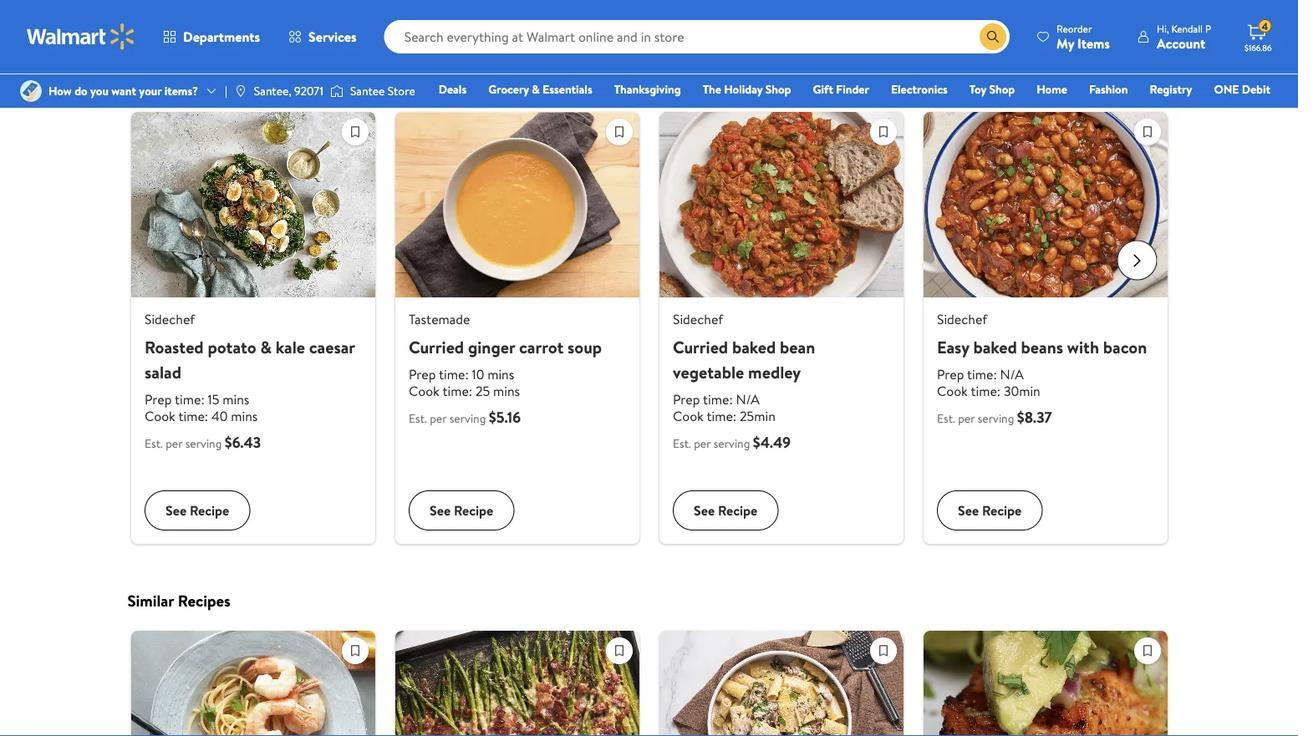 Task type: describe. For each thing, give the bounding box(es) containing it.
time: up "est. per serving $4.49"
[[706, 407, 736, 426]]

bacon
[[1103, 335, 1147, 359]]

est. for roasted potato & kale caesar salad
[[144, 436, 162, 452]]

prep for curried ginger carrot soup
[[408, 365, 436, 384]]

time: left 10
[[438, 365, 468, 384]]

cook inside prep time: 10 mins cook time: 25 mins
[[408, 382, 439, 401]]

reorder
[[1057, 21, 1092, 36]]

time: down vegetable
[[703, 391, 733, 409]]

time: left '15'
[[174, 391, 204, 409]]

prep time: 15 mins cook time: 40 mins
[[144, 391, 257, 426]]

saved image for roasted potato & kale caesar salad
[[342, 120, 367, 145]]

hi,
[[1157, 21, 1169, 36]]

one debit walmart+
[[1214, 81, 1271, 121]]

recipe for curried ginger carrot soup
[[453, 502, 493, 520]]

prep for easy baked beans with bacon
[[937, 365, 964, 384]]

 image for santee store
[[330, 83, 344, 99]]

finder
[[836, 81, 869, 97]]

4
[[1262, 19, 1268, 33]]

cheesy baked asparagus with crispy bacon image
[[395, 631, 639, 737]]

the holiday shop
[[703, 81, 791, 97]]

thanksgiving
[[614, 81, 681, 97]]

0 horizontal spatial with
[[196, 71, 226, 93]]

$166.86
[[1245, 42, 1272, 53]]

$4.49
[[753, 432, 791, 453]]

mins right '15'
[[222, 391, 249, 409]]

goes well with
[[127, 71, 226, 93]]

one
[[1214, 81, 1239, 97]]

roasted potato & kale caesar salad
[[144, 335, 355, 384]]

sidechef for easy
[[937, 310, 987, 329]]

grocery & essentials link
[[481, 80, 600, 98]]

grocery & essentials
[[488, 81, 592, 97]]

deals
[[439, 81, 467, 97]]

easy
[[937, 335, 969, 359]]

cook inside prep time: n/a cook time: 30min
[[937, 382, 968, 401]]

vegetable
[[673, 360, 744, 384]]

search icon image
[[987, 30, 1000, 43]]

2 shop from the left
[[989, 81, 1015, 97]]

well
[[165, 71, 192, 93]]

holiday
[[724, 81, 763, 97]]

see recipe for curried baked bean vegetable medley
[[693, 502, 757, 520]]

saved image for curried baked bean vegetable medley
[[871, 120, 896, 145]]

walmart image
[[27, 23, 135, 50]]

electronics
[[891, 81, 948, 97]]

30min
[[1004, 382, 1040, 401]]

$8.37
[[1017, 407, 1052, 428]]

santee store
[[350, 83, 415, 99]]

roasted
[[144, 335, 203, 359]]

 image for how do you want your items?
[[20, 80, 42, 102]]

departments button
[[149, 17, 274, 57]]

recipes
[[178, 590, 231, 612]]

|
[[225, 83, 227, 99]]

home link
[[1029, 80, 1075, 98]]

home
[[1037, 81, 1068, 97]]

kale
[[275, 335, 305, 359]]

fashion
[[1089, 81, 1128, 97]]

deals link
[[431, 80, 474, 98]]

curried ginger carrot soup image
[[395, 112, 639, 298]]

hi, kendall p account
[[1157, 21, 1211, 52]]

saved image for one-pot shrimp scampi 'image'
[[342, 638, 367, 663]]

time: up "est. per serving $8.37"
[[971, 382, 1000, 401]]

how do you want your items?
[[48, 83, 198, 99]]

curried for curried ginger carrot soup
[[408, 335, 464, 359]]

saved image for cheesy baked asparagus with crispy bacon image
[[607, 638, 632, 663]]

per for roasted potato & kale caesar salad
[[165, 436, 182, 452]]

time: left 25 at bottom left
[[442, 382, 472, 401]]

10
[[472, 365, 484, 384]]

caesar
[[309, 335, 355, 359]]

baked for easy
[[973, 335, 1017, 359]]

per for curried ginger carrot soup
[[429, 411, 446, 427]]

serving for roasted potato & kale caesar salad
[[185, 436, 221, 452]]

est. for easy baked beans with bacon
[[937, 411, 955, 427]]

my
[[1057, 34, 1075, 52]]

goes
[[127, 71, 162, 93]]

25
[[475, 382, 490, 401]]

curried for curried baked bean vegetable medley
[[673, 335, 728, 359]]

soup
[[567, 335, 602, 359]]

registry link
[[1142, 80, 1200, 98]]

easy baked beans with bacon
[[937, 335, 1147, 359]]

gift
[[813, 81, 834, 97]]

$5.16
[[488, 407, 521, 428]]

mins right 25 at bottom left
[[493, 382, 520, 401]]

time: left 40 in the bottom left of the page
[[178, 407, 208, 426]]

prep time: n/a cook time: 30min
[[937, 365, 1040, 401]]

similar recipes
[[127, 590, 231, 612]]

baked for curried
[[732, 335, 776, 359]]

services button
[[274, 17, 371, 57]]

& inside 'roasted potato & kale caesar salad'
[[260, 335, 271, 359]]

n/a for beans
[[1000, 365, 1024, 384]]

sidechef for roasted
[[144, 310, 195, 329]]

similar
[[127, 590, 174, 612]]

want
[[111, 83, 136, 99]]

est. per serving $4.49
[[673, 432, 791, 453]]

debit
[[1242, 81, 1271, 97]]



Task type: vqa. For each thing, say whether or not it's contained in the screenshot.


Task type: locate. For each thing, give the bounding box(es) containing it.
1 horizontal spatial  image
[[234, 84, 247, 98]]

prep
[[408, 365, 436, 384], [937, 365, 964, 384], [144, 391, 171, 409], [673, 391, 700, 409]]

1 shop from the left
[[766, 81, 791, 97]]

prep for curried baked bean vegetable medley
[[673, 391, 700, 409]]

& inside grocery & essentials link
[[532, 81, 540, 97]]

0 horizontal spatial &
[[260, 335, 271, 359]]

serving for curried baked bean vegetable medley
[[713, 436, 750, 452]]

mins right 10
[[487, 365, 514, 384]]

serving down prep time: n/a cook time: 25min
[[713, 436, 750, 452]]

see
[[165, 502, 186, 520], [429, 502, 450, 520], [693, 502, 714, 520], [958, 502, 979, 520]]

bean
[[780, 335, 815, 359]]

beans
[[1021, 335, 1063, 359]]

essentials
[[543, 81, 592, 97]]

per down prep time: n/a cook time: 25min
[[694, 436, 710, 452]]

p
[[1205, 21, 1211, 36]]

gift finder
[[813, 81, 869, 97]]

one debit link
[[1207, 80, 1278, 98]]

see recipe
[[165, 502, 229, 520], [429, 502, 493, 520], [693, 502, 757, 520], [958, 502, 1021, 520]]

92071
[[294, 83, 323, 99]]

sidechef up roasted in the left top of the page
[[144, 310, 195, 329]]

2 horizontal spatial  image
[[330, 83, 344, 99]]

departments
[[183, 28, 260, 46]]

est. for curried baked bean vegetable medley
[[673, 436, 691, 452]]

store
[[388, 83, 415, 99]]

recipe for roasted potato & kale caesar salad
[[189, 502, 229, 520]]

saved image for grilled salmon with avocado salsa "image"
[[1135, 638, 1160, 663]]

15
[[207, 391, 219, 409]]

walmart+ link
[[1213, 104, 1278, 122]]

sidechef
[[144, 310, 195, 329], [673, 310, 723, 329], [937, 310, 987, 329]]

one-pot shrimp scampi image
[[131, 631, 375, 737]]

shop right the toy
[[989, 81, 1015, 97]]

est. inside est. per serving $6.43
[[144, 436, 162, 452]]

1 horizontal spatial sidechef
[[673, 310, 723, 329]]

medley
[[748, 360, 801, 384]]

25min
[[739, 407, 775, 426]]

1 horizontal spatial baked
[[973, 335, 1017, 359]]

serving down prep time: n/a cook time: 30min
[[977, 411, 1014, 427]]

 image right |
[[234, 84, 247, 98]]

1 horizontal spatial curried
[[673, 335, 728, 359]]

cook inside prep time: 15 mins cook time: 40 mins
[[144, 407, 175, 426]]

salad
[[144, 360, 181, 384]]

baked inside curried baked bean vegetable medley
[[732, 335, 776, 359]]

cook down vegetable
[[673, 407, 703, 426]]

toy shop link
[[962, 80, 1023, 98]]

0 vertical spatial n/a
[[1000, 365, 1024, 384]]

your
[[139, 83, 162, 99]]

creamy steak pasta with button mushroom image
[[659, 631, 903, 737]]

est. for curried ginger carrot soup
[[408, 411, 427, 427]]

serving inside est. per serving $6.43
[[185, 436, 221, 452]]

per down prep time: 15 mins cook time: 40 mins
[[165, 436, 182, 452]]

saved image
[[607, 120, 632, 145], [342, 638, 367, 663], [607, 638, 632, 663], [1135, 638, 1160, 663]]

santee
[[350, 83, 385, 99]]

cook inside prep time: n/a cook time: 25min
[[673, 407, 703, 426]]

how
[[48, 83, 72, 99]]

easy baked beans with bacon image
[[923, 112, 1168, 298]]

est. per serving $5.16
[[408, 407, 521, 428]]

fashion link
[[1082, 80, 1136, 98]]

prep inside prep time: 15 mins cook time: 40 mins
[[144, 391, 171, 409]]

3 recipe from the left
[[718, 502, 757, 520]]

sidechef for curried
[[673, 310, 723, 329]]

serving for curried ginger carrot soup
[[449, 411, 486, 427]]

account
[[1157, 34, 1206, 52]]

curried ginger carrot soup
[[408, 335, 602, 359]]

cook up 'est. per serving $5.16'
[[408, 382, 439, 401]]

toy
[[970, 81, 987, 97]]

3 see recipe from the left
[[693, 502, 757, 520]]

see for curried baked bean vegetable medley
[[693, 502, 714, 520]]

prep time: 10 mins cook time: 25 mins
[[408, 365, 520, 401]]

Search search field
[[384, 20, 1010, 54]]

 image
[[20, 80, 42, 102], [330, 83, 344, 99], [234, 84, 247, 98]]

you
[[90, 83, 109, 99]]

1 vertical spatial with
[[1067, 335, 1099, 359]]

Walmart Site-Wide search field
[[384, 20, 1010, 54]]

3 sidechef from the left
[[937, 310, 987, 329]]

1 baked from the left
[[732, 335, 776, 359]]

serving inside "est. per serving $4.49"
[[713, 436, 750, 452]]

items?
[[164, 83, 198, 99]]

prep inside prep time: n/a cook time: 25min
[[673, 391, 700, 409]]

carrot
[[519, 335, 563, 359]]

grilled salmon with avocado salsa image
[[923, 631, 1168, 737]]

walmart+
[[1221, 105, 1271, 121]]

cook down easy
[[937, 382, 968, 401]]

see recipe for curried ginger carrot soup
[[429, 502, 493, 520]]

4 see from the left
[[958, 502, 979, 520]]

curried baked bean vegetable medley
[[673, 335, 815, 384]]

0 horizontal spatial  image
[[20, 80, 42, 102]]

est. down prep time: n/a cook time: 25min
[[673, 436, 691, 452]]

serving down 25 at bottom left
[[449, 411, 486, 427]]

n/a inside prep time: n/a cook time: 25min
[[736, 391, 759, 409]]

2 curried from the left
[[673, 335, 728, 359]]

saved image for easy baked beans with bacon
[[1135, 120, 1160, 145]]

roasted potato & kale caesar salad image
[[131, 112, 375, 298]]

& left kale
[[260, 335, 271, 359]]

est. inside "est. per serving $8.37"
[[937, 411, 955, 427]]

4 recipe from the left
[[982, 502, 1021, 520]]

$6.43
[[224, 432, 261, 453]]

baked up prep time: n/a cook time: 30min
[[973, 335, 1017, 359]]

ginger
[[468, 335, 515, 359]]

per inside "est. per serving $4.49"
[[694, 436, 710, 452]]

est. inside 'est. per serving $5.16'
[[408, 411, 427, 427]]

mins right 40 in the bottom left of the page
[[231, 407, 257, 426]]

2 baked from the left
[[973, 335, 1017, 359]]

tastemade
[[408, 310, 470, 329]]

see for curried ginger carrot soup
[[429, 502, 450, 520]]

cook
[[408, 382, 439, 401], [937, 382, 968, 401], [144, 407, 175, 426], [673, 407, 703, 426]]

services
[[309, 28, 357, 46]]

3 see from the left
[[693, 502, 714, 520]]

items
[[1078, 34, 1110, 52]]

curried baked bean vegetable medley image
[[659, 112, 903, 298]]

recipe
[[189, 502, 229, 520], [453, 502, 493, 520], [718, 502, 757, 520], [982, 502, 1021, 520]]

1 horizontal spatial shop
[[989, 81, 1015, 97]]

with
[[196, 71, 226, 93], [1067, 335, 1099, 359]]

1 horizontal spatial n/a
[[1000, 365, 1024, 384]]

n/a
[[1000, 365, 1024, 384], [736, 391, 759, 409]]

kendall
[[1172, 21, 1203, 36]]

see for roasted potato & kale caesar salad
[[165, 502, 186, 520]]

prep left 10
[[408, 365, 436, 384]]

prep down vegetable
[[673, 391, 700, 409]]

 image right the 92071
[[330, 83, 344, 99]]

1 see from the left
[[165, 502, 186, 520]]

per down prep time: 10 mins cook time: 25 mins
[[429, 411, 446, 427]]

per inside 'est. per serving $5.16'
[[429, 411, 446, 427]]

2 horizontal spatial sidechef
[[937, 310, 987, 329]]

per inside "est. per serving $8.37"
[[958, 411, 975, 427]]

 image left the how
[[20, 80, 42, 102]]

1 recipe from the left
[[189, 502, 229, 520]]

n/a for bean
[[736, 391, 759, 409]]

2 sidechef from the left
[[673, 310, 723, 329]]

est. down prep time: 10 mins cook time: 25 mins
[[408, 411, 427, 427]]

prep inside prep time: 10 mins cook time: 25 mins
[[408, 365, 436, 384]]

curried inside curried baked bean vegetable medley
[[673, 335, 728, 359]]

reorder my items
[[1057, 21, 1110, 52]]

prep time: n/a cook time: 25min
[[673, 391, 775, 426]]

0 horizontal spatial sidechef
[[144, 310, 195, 329]]

see recipe for roasted potato & kale caesar salad
[[165, 502, 229, 520]]

0 horizontal spatial curried
[[408, 335, 464, 359]]

0 horizontal spatial shop
[[766, 81, 791, 97]]

1 horizontal spatial with
[[1067, 335, 1099, 359]]

0 horizontal spatial baked
[[732, 335, 776, 359]]

2 see recipe from the left
[[429, 502, 493, 520]]

1 curried from the left
[[408, 335, 464, 359]]

santee,
[[254, 83, 292, 99]]

prep down easy
[[937, 365, 964, 384]]

see recipe for easy baked beans with bacon
[[958, 502, 1021, 520]]

potato
[[207, 335, 256, 359]]

per for curried baked bean vegetable medley
[[694, 436, 710, 452]]

registry
[[1150, 81, 1193, 97]]

per down prep time: n/a cook time: 30min
[[958, 411, 975, 427]]

with right the well
[[196, 71, 226, 93]]

baked
[[732, 335, 776, 359], [973, 335, 1017, 359]]

n/a inside prep time: n/a cook time: 30min
[[1000, 365, 1024, 384]]

santee, 92071
[[254, 83, 323, 99]]

per inside est. per serving $6.43
[[165, 436, 182, 452]]

serving inside 'est. per serving $5.16'
[[449, 411, 486, 427]]

2 see from the left
[[429, 502, 450, 520]]

sidechef up vegetable
[[673, 310, 723, 329]]

sidechef up easy
[[937, 310, 987, 329]]

curried down tastemade
[[408, 335, 464, 359]]

n/a down easy baked beans with bacon
[[1000, 365, 1024, 384]]

1 vertical spatial n/a
[[736, 391, 759, 409]]

est. per serving $6.43
[[144, 432, 261, 453]]

0 horizontal spatial n/a
[[736, 391, 759, 409]]

the holiday shop link
[[695, 80, 799, 98]]

the
[[703, 81, 721, 97]]

serving inside "est. per serving $8.37"
[[977, 411, 1014, 427]]

per for easy baked beans with bacon
[[958, 411, 975, 427]]

shop right holiday
[[766, 81, 791, 97]]

recipe for easy baked beans with bacon
[[982, 502, 1021, 520]]

0 vertical spatial with
[[196, 71, 226, 93]]

prep inside prep time: n/a cook time: 30min
[[937, 365, 964, 384]]

recipe for curried baked bean vegetable medley
[[718, 502, 757, 520]]

baked up medley
[[732, 335, 776, 359]]

time:
[[438, 365, 468, 384], [967, 365, 997, 384], [442, 382, 472, 401], [971, 382, 1000, 401], [174, 391, 204, 409], [703, 391, 733, 409], [178, 407, 208, 426], [706, 407, 736, 426]]

1 see recipe from the left
[[165, 502, 229, 520]]

est. down prep time: n/a cook time: 30min
[[937, 411, 955, 427]]

prep for roasted potato & kale caesar salad
[[144, 391, 171, 409]]

est. per serving $8.37
[[937, 407, 1052, 428]]

with right the beans
[[1067, 335, 1099, 359]]

4 see recipe from the left
[[958, 502, 1021, 520]]

mins
[[487, 365, 514, 384], [493, 382, 520, 401], [222, 391, 249, 409], [231, 407, 257, 426]]

1 horizontal spatial &
[[532, 81, 540, 97]]

cook down salad at left
[[144, 407, 175, 426]]

 image for santee, 92071
[[234, 84, 247, 98]]

curried up vegetable
[[673, 335, 728, 359]]

est. inside "est. per serving $4.49"
[[673, 436, 691, 452]]

serving down 40 in the bottom left of the page
[[185, 436, 221, 452]]

see for easy baked beans with bacon
[[958, 502, 979, 520]]

gift finder link
[[806, 80, 877, 98]]

per
[[429, 411, 446, 427], [958, 411, 975, 427], [165, 436, 182, 452], [694, 436, 710, 452]]

saved image for curried ginger carrot soup image
[[607, 120, 632, 145]]

& right grocery
[[532, 81, 540, 97]]

1 vertical spatial &
[[260, 335, 271, 359]]

saved image
[[342, 120, 367, 145], [871, 120, 896, 145], [1135, 120, 1160, 145], [871, 638, 896, 663]]

prep down salad at left
[[144, 391, 171, 409]]

2 recipe from the left
[[453, 502, 493, 520]]

time: down easy
[[967, 365, 997, 384]]

1 sidechef from the left
[[144, 310, 195, 329]]

est. down prep time: 15 mins cook time: 40 mins
[[144, 436, 162, 452]]

0 vertical spatial &
[[532, 81, 540, 97]]

serving for easy baked beans with bacon
[[977, 411, 1014, 427]]

next slide of list image
[[1117, 240, 1157, 281]]

n/a down medley
[[736, 391, 759, 409]]

40
[[211, 407, 227, 426]]

toy shop
[[970, 81, 1015, 97]]

grocery
[[488, 81, 529, 97]]

electronics link
[[884, 80, 955, 98]]

est.
[[408, 411, 427, 427], [937, 411, 955, 427], [144, 436, 162, 452], [673, 436, 691, 452]]

thanksgiving link
[[607, 80, 689, 98]]



